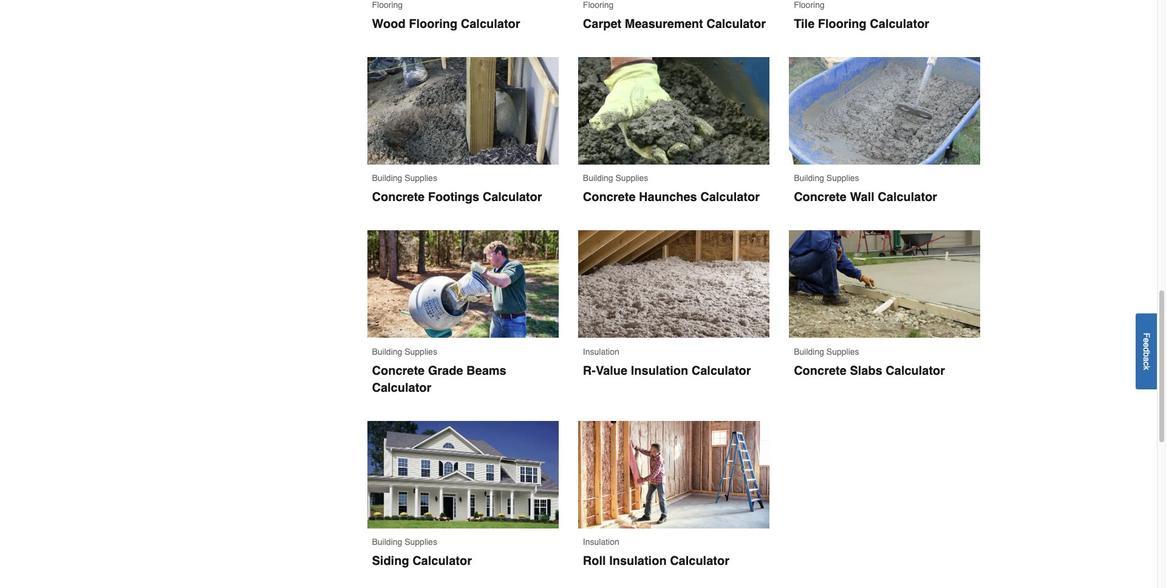 Task type: locate. For each thing, give the bounding box(es) containing it.
carpet measurement calculator
[[583, 17, 766, 31]]

supplies up grade
[[405, 347, 437, 356]]

supplies for slabs
[[827, 347, 859, 356]]

building
[[372, 173, 402, 183], [583, 173, 613, 183], [794, 173, 824, 183], [372, 347, 402, 356], [794, 347, 824, 356], [372, 537, 402, 547]]

2 e from the top
[[1142, 342, 1152, 347]]

measurement
[[625, 17, 703, 31]]

flooring right wood
[[409, 17, 458, 31]]

concrete left slabs
[[794, 364, 847, 378]]

supplies up haunches
[[616, 173, 648, 183]]

building supplies up footings
[[372, 173, 437, 183]]

building supplies for grade
[[372, 347, 437, 356]]

footings
[[428, 190, 479, 204]]

calculator for wood flooring calculator
[[461, 17, 520, 31]]

calculator for carpet measurement calculator
[[707, 17, 766, 31]]

a man wearing leather work gloves and holding a clump of concrete mix to check its consistency. image
[[578, 57, 770, 165]]

building for concrete haunches calculator
[[583, 173, 613, 183]]

concrete left the wall
[[794, 190, 847, 204]]

flooring
[[409, 17, 458, 31], [818, 17, 867, 31]]

concrete left footings
[[372, 190, 425, 204]]

e
[[1142, 338, 1152, 342], [1142, 342, 1152, 347]]

f e e d b a c k button
[[1136, 313, 1157, 389]]

building for concrete wall calculator
[[794, 173, 824, 183]]

insulation right roll
[[609, 554, 667, 568]]

insulation up value
[[583, 347, 620, 356]]

roll
[[583, 554, 606, 568]]

concrete left haunches
[[583, 190, 636, 204]]

calculator for roll insulation calculator
[[670, 554, 730, 568]]

calculator for concrete wall calculator
[[878, 190, 937, 204]]

calculator
[[461, 17, 520, 31], [707, 17, 766, 31], [870, 17, 930, 31], [483, 190, 542, 204], [701, 190, 760, 204], [878, 190, 937, 204], [692, 364, 751, 378], [886, 364, 945, 378], [372, 381, 432, 395], [413, 554, 472, 568], [670, 554, 730, 568]]

building for concrete slabs calculator
[[794, 347, 824, 356]]

tile flooring calculator link
[[789, 0, 981, 33]]

concrete haunches calculator
[[583, 190, 760, 204]]

the attic of a home with a thick layer of blown-in insulation. image
[[578, 230, 770, 338]]

supplies up footings
[[405, 173, 437, 183]]

building supplies up grade
[[372, 347, 437, 356]]

insulation
[[583, 347, 620, 356], [631, 364, 688, 378], [583, 537, 620, 547], [609, 554, 667, 568]]

flooring right tile
[[818, 17, 867, 31]]

supplies for footings
[[405, 173, 437, 183]]

f
[[1142, 333, 1152, 338]]

concrete left grade
[[372, 364, 425, 378]]

building supplies up haunches
[[583, 173, 648, 183]]

1 horizontal spatial flooring
[[818, 17, 867, 31]]

carpet
[[583, 17, 622, 31]]

carpet measurement calculator link
[[578, 0, 770, 33]]

supplies
[[405, 173, 437, 183], [616, 173, 648, 183], [827, 173, 859, 183], [405, 347, 437, 356], [827, 347, 859, 356], [405, 537, 437, 547]]

calculator inside 'link'
[[707, 17, 766, 31]]

e up b
[[1142, 342, 1152, 347]]

e up d
[[1142, 338, 1152, 342]]

building supplies for footings
[[372, 173, 437, 183]]

supplies for wall
[[827, 173, 859, 183]]

0 horizontal spatial flooring
[[409, 17, 458, 31]]

concrete inside concrete grade beams calculator
[[372, 364, 425, 378]]

calculator for tile flooring calculator
[[870, 17, 930, 31]]

concrete wall calculator
[[794, 190, 937, 204]]

tile
[[794, 17, 815, 31]]

building supplies up siding
[[372, 537, 437, 547]]

supplies up the wall
[[827, 173, 859, 183]]

concrete footings calculator
[[372, 190, 542, 204]]

c
[[1142, 361, 1152, 366]]

concrete for concrete slabs calculator
[[794, 364, 847, 378]]

concrete for concrete grade beams calculator
[[372, 364, 425, 378]]

building supplies up the wall
[[794, 173, 859, 183]]

supplies up slabs
[[827, 347, 859, 356]]

building supplies for haunches
[[583, 173, 648, 183]]

a two-story house with white vinyl siding and a gray roof. image
[[367, 421, 559, 529]]

building supplies for calculator
[[372, 537, 437, 547]]

1 flooring from the left
[[409, 17, 458, 31]]

building supplies
[[372, 173, 437, 183], [583, 173, 648, 183], [794, 173, 859, 183], [372, 347, 437, 356], [794, 347, 859, 356], [372, 537, 437, 547]]

concrete
[[372, 190, 425, 204], [583, 190, 636, 204], [794, 190, 847, 204], [372, 364, 425, 378], [794, 364, 847, 378]]

2 flooring from the left
[[818, 17, 867, 31]]

concrete for concrete footings calculator
[[372, 190, 425, 204]]

k
[[1142, 366, 1152, 370]]

siding
[[372, 554, 409, 568]]

a person using a shovel to work concrete into a fence post hole around a 4-by-4 treated lumber post. image
[[367, 57, 559, 165]]

insulation right value
[[631, 364, 688, 378]]

r-
[[583, 364, 596, 378]]

supplies up siding calculator
[[405, 537, 437, 547]]

building for siding calculator
[[372, 537, 402, 547]]

building supplies up slabs
[[794, 347, 859, 356]]

b
[[1142, 352, 1152, 357]]

building for concrete footings calculator
[[372, 173, 402, 183]]



Task type: describe. For each thing, give the bounding box(es) containing it.
1 e from the top
[[1142, 338, 1152, 342]]

slabs
[[850, 364, 883, 378]]

grade
[[428, 364, 463, 378]]

flooring for tile
[[818, 17, 867, 31]]

calculator for concrete haunches calculator
[[701, 190, 760, 204]]

beams
[[467, 364, 506, 378]]

building for concrete grade beams calculator
[[372, 347, 402, 356]]

concrete grade beams calculator
[[372, 364, 510, 395]]

building supplies for slabs
[[794, 347, 859, 356]]

insulation up roll
[[583, 537, 620, 547]]

supplies for calculator
[[405, 537, 437, 547]]

value
[[596, 364, 628, 378]]

supplies for haunches
[[616, 173, 648, 183]]

concrete for concrete wall calculator
[[794, 190, 847, 204]]

f e e d b a c k
[[1142, 333, 1152, 370]]

siding calculator
[[372, 554, 472, 568]]

d
[[1142, 347, 1152, 352]]

concrete for concrete haunches calculator
[[583, 190, 636, 204]]

building supplies for wall
[[794, 173, 859, 183]]

concrete slabs calculator
[[794, 364, 945, 378]]

a man pouring concrete mix into a concrete mixer. image
[[367, 230, 559, 338]]

roll insulation calculator
[[583, 554, 730, 568]]

a person using a mortar hoe to mix concrete in a blue wheelbarrow. image
[[789, 57, 981, 165]]

wood flooring calculator link
[[367, 0, 559, 33]]

wall
[[850, 190, 875, 204]]

r-value insulation calculator
[[583, 364, 751, 378]]

wood
[[372, 17, 406, 31]]

supplies for grade
[[405, 347, 437, 356]]

a man wearing work gloves finishing the edge of a concrete slab. image
[[789, 230, 981, 338]]

flooring for wood
[[409, 17, 458, 31]]

wood flooring calculator
[[372, 17, 520, 31]]

a
[[1142, 357, 1152, 361]]

a man installing faced insulation between the wall studs of a building. image
[[578, 421, 770, 529]]

calculator for concrete footings calculator
[[483, 190, 542, 204]]

calculator inside concrete grade beams calculator
[[372, 381, 432, 395]]

tile flooring calculator
[[794, 17, 930, 31]]

haunches
[[639, 190, 697, 204]]

calculator for concrete slabs calculator
[[886, 364, 945, 378]]



Task type: vqa. For each thing, say whether or not it's contained in the screenshot.
rightmost the flooring
yes



